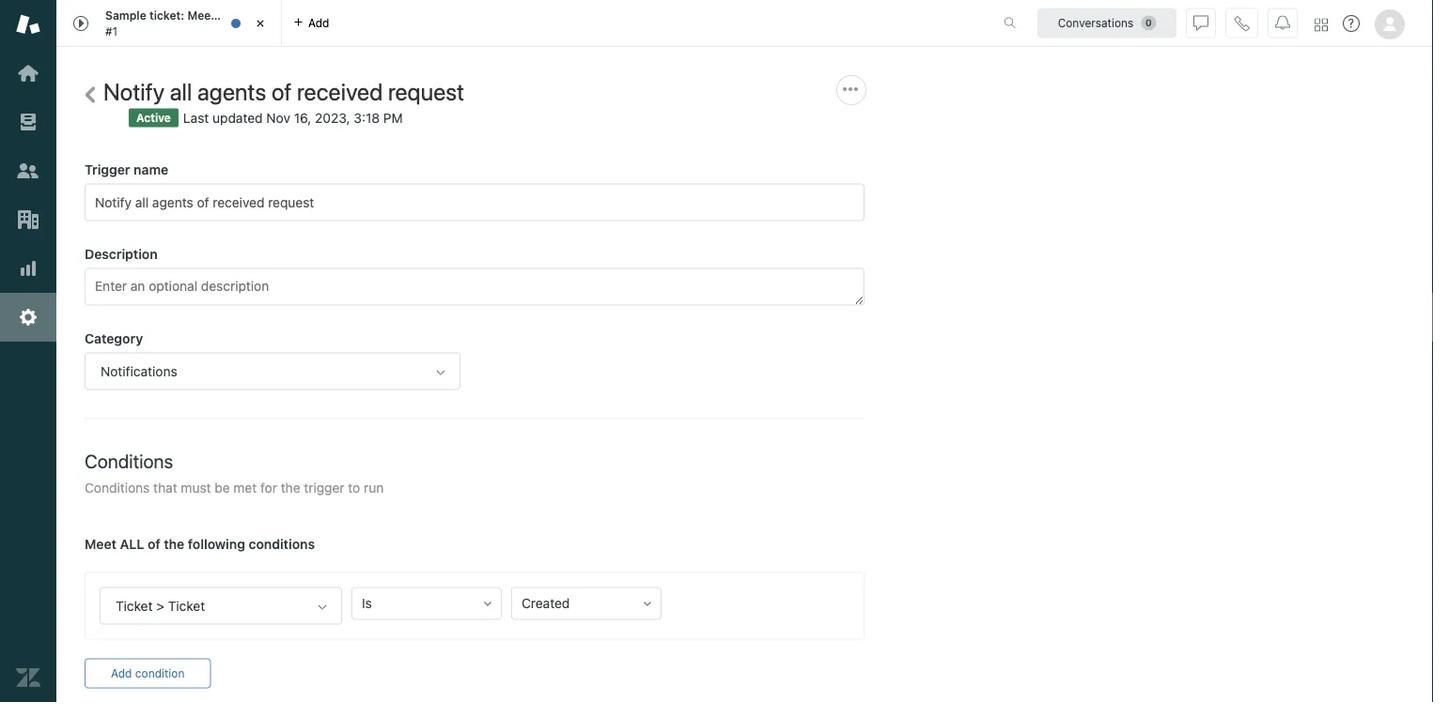 Task type: vqa. For each thing, say whether or not it's contained in the screenshot.
Conversations
yes



Task type: describe. For each thing, give the bounding box(es) containing it.
customers image
[[16, 159, 40, 183]]

conversations button
[[1038, 8, 1177, 38]]

admin image
[[16, 305, 40, 330]]

sample
[[105, 9, 146, 22]]

main element
[[0, 0, 56, 703]]

tab containing sample ticket: meet the ticket
[[56, 0, 282, 47]]

zendesk products image
[[1315, 18, 1328, 31]]

tabs tab list
[[56, 0, 984, 47]]

sample ticket: meet the ticket #1
[[105, 9, 271, 38]]

add button
[[282, 0, 341, 46]]

the
[[218, 9, 236, 22]]

button displays agent's chat status as invisible. image
[[1194, 16, 1209, 31]]

add
[[308, 16, 329, 30]]

ticket
[[239, 9, 271, 22]]



Task type: locate. For each thing, give the bounding box(es) containing it.
conversations
[[1058, 16, 1134, 30]]

tab
[[56, 0, 282, 47]]

reporting image
[[16, 257, 40, 281]]

meet
[[187, 9, 215, 22]]

close image
[[251, 14, 270, 33]]

organizations image
[[16, 208, 40, 232]]

zendesk image
[[16, 666, 40, 691]]

get started image
[[16, 61, 40, 86]]

views image
[[16, 110, 40, 134]]

get help image
[[1343, 15, 1360, 32]]

#1
[[105, 24, 118, 38]]

zendesk support image
[[16, 12, 40, 37]]

ticket:
[[149, 9, 184, 22]]

notifications image
[[1275, 16, 1290, 31]]



